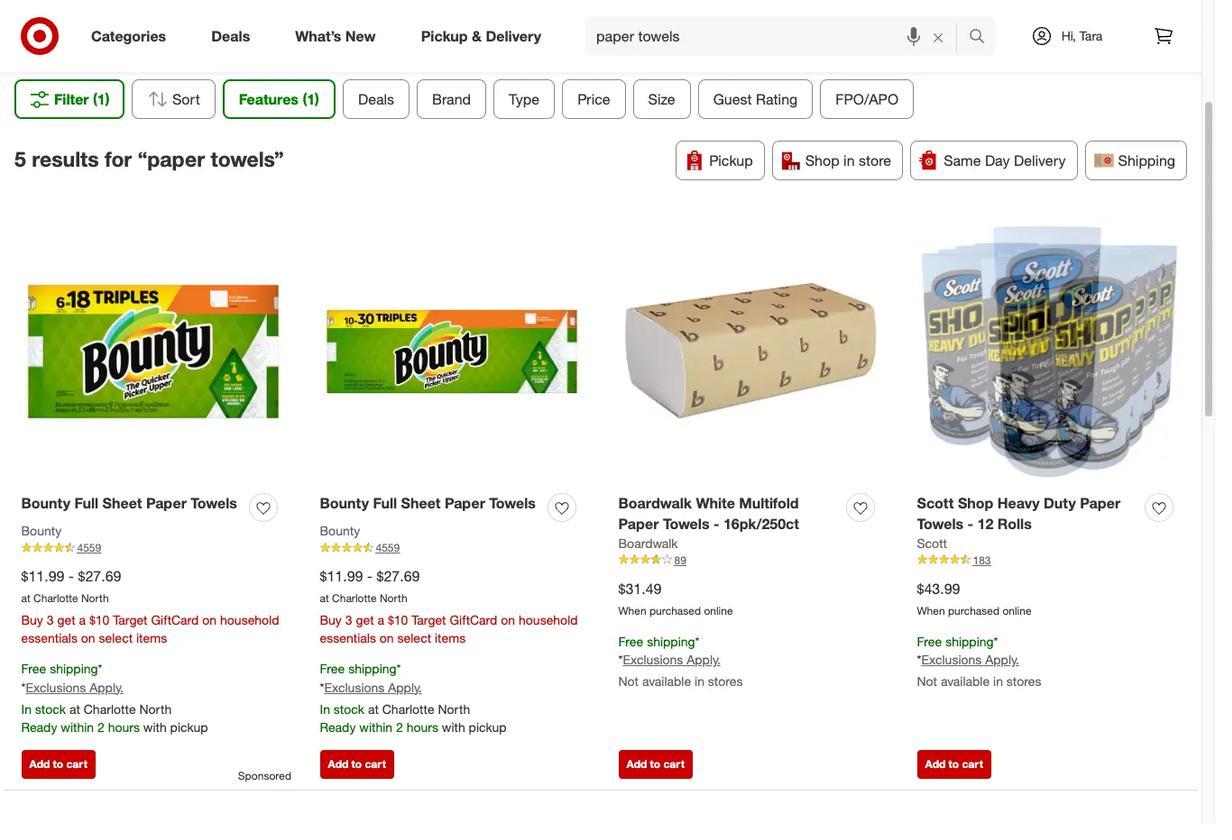 Task type: describe. For each thing, give the bounding box(es) containing it.
free for $31.49
[[618, 634, 643, 649]]

to for add to cart button associated with first 4559 link from right
[[351, 758, 362, 772]]

add to cart for add to cart button corresponding to 183 link
[[925, 758, 983, 772]]

in inside button
[[844, 152, 855, 170]]

- inside boardwalk white multifold paper towels - 16pk/250ct
[[714, 515, 719, 533]]

to for 89 'link''s add to cart button
[[650, 758, 661, 772]]

exclusions apply. link for $31.49
[[623, 653, 721, 668]]

household for 1st 4559 link
[[220, 613, 279, 628]]

shop in store
[[805, 152, 891, 170]]

0 vertical spatial sponsored
[[1089, 43, 1142, 57]]

$43.99 when purchased online
[[917, 580, 1032, 618]]

2 hours from the left
[[407, 720, 438, 735]]

pickup button
[[676, 141, 765, 181]]

3 for 1st 4559 link
[[47, 613, 54, 628]]

exclusions apply. link for $43.99
[[922, 653, 1019, 668]]

sheet for first 4559 link from right
[[401, 495, 441, 513]]

apply. for $11.99
[[388, 680, 422, 695]]

available for $31.49
[[642, 674, 691, 690]]

add for 183 link
[[925, 758, 946, 772]]

brand
[[432, 90, 471, 108]]

price button
[[562, 80, 625, 119]]

boardwalk for boardwalk white multifold paper towels - 16pk/250ct
[[618, 495, 692, 513]]

fpo/apo button
[[820, 80, 914, 119]]

89 link
[[618, 553, 882, 569]]

shop in store button
[[772, 141, 903, 181]]

$31.49
[[618, 580, 662, 598]]

towels for 89 'link'
[[663, 515, 710, 533]]

filter
[[54, 90, 89, 108]]

towels inside scott shop heavy duty paper towels - 12 rolls
[[917, 515, 964, 533]]

2 free shipping * * exclusions apply. in stock at  charlotte north ready within 2 hours with pickup from the left
[[320, 661, 507, 735]]

new
[[345, 27, 376, 45]]

"paper
[[138, 146, 205, 171]]

2 within from the left
[[359, 720, 393, 735]]

What can we help you find? suggestions appear below search field
[[586, 16, 973, 56]]

select for add to cart button associated with first 4559 link from right
[[397, 631, 431, 646]]

brand button
[[416, 80, 486, 119]]

$10 for 1st 4559 link
[[89, 613, 109, 628]]

for
[[105, 146, 132, 171]]

stores for $31.49
[[708, 674, 743, 690]]

deals link
[[196, 16, 273, 56]]

multifold
[[739, 495, 799, 513]]

day
[[985, 152, 1010, 170]]

features (1)
[[238, 90, 319, 108]]

get for first 4559 link from right
[[356, 613, 374, 628]]

- inside scott shop heavy duty paper towels - 12 rolls
[[968, 515, 974, 533]]

sort
[[172, 90, 200, 108]]

a for first 4559 link from right
[[378, 613, 384, 628]]

type button
[[493, 80, 555, 119]]

stores for $43.99
[[1007, 674, 1041, 690]]

&
[[472, 27, 482, 45]]

add for first 4559 link from right
[[328, 758, 348, 772]]

search
[[961, 28, 1004, 47]]

results
[[32, 146, 99, 171]]

paper for 89 'link'
[[618, 515, 659, 533]]

shipping button
[[1085, 141, 1187, 181]]

12
[[978, 515, 994, 533]]

in for scott shop heavy duty paper towels - 12 rolls
[[993, 674, 1003, 690]]

2 4559 link from the left
[[320, 541, 583, 556]]

rolls
[[998, 515, 1032, 533]]

heavy
[[998, 495, 1040, 513]]

2 pickup from the left
[[469, 720, 507, 735]]

$11.99 - $27.69 at charlotte north buy 3 get a $10 target giftcard on household essentials on select items for first 4559 link from right's bounty link
[[320, 568, 578, 646]]

1 4559 link from the left
[[21, 541, 285, 556]]

1 2 from the left
[[97, 720, 104, 735]]

same day delivery
[[944, 152, 1066, 170]]

1 with from the left
[[143, 720, 167, 735]]

scott for scott shop heavy duty paper towels - 12 rolls
[[917, 495, 954, 513]]

boardwalk link
[[618, 535, 678, 553]]

free for $43.99
[[917, 634, 942, 649]]

get for 1st 4559 link
[[57, 613, 75, 628]]

sheet for 1st 4559 link
[[102, 495, 142, 513]]

3 for first 4559 link from right
[[345, 613, 352, 628]]

guest
[[713, 90, 752, 108]]

guest rating button
[[698, 80, 813, 119]]

bounty link for 1st 4559 link
[[21, 522, 62, 541]]

1 within from the left
[[61, 720, 94, 735]]

add to cart button for 1st 4559 link
[[21, 751, 96, 780]]

183 link
[[917, 553, 1181, 569]]

duty
[[1044, 495, 1076, 513]]

exclusions for $43.99
[[922, 653, 982, 668]]

pickup & delivery
[[421, 27, 541, 45]]

a for 1st 4559 link
[[79, 613, 86, 628]]

target for first 4559 link from right
[[412, 613, 446, 628]]

$11.99 - $27.69 at charlotte north buy 3 get a $10 target giftcard on household essentials on select items for bounty link associated with 1st 4559 link
[[21, 568, 279, 646]]

boardwalk white multifold paper towels - 16pk/250ct link
[[618, 494, 839, 535]]

1 pickup from the left
[[170, 720, 208, 735]]

towels"
[[211, 146, 284, 171]]

advertisement region
[[60, 0, 1142, 42]]

$43.99
[[917, 580, 960, 598]]

same
[[944, 152, 981, 170]]

what's
[[295, 27, 341, 45]]

bounty full sheet paper towels link for first 4559 link from right's bounty link
[[320, 494, 536, 514]]

2 ready from the left
[[320, 720, 356, 735]]

type
[[508, 90, 539, 108]]

price
[[577, 90, 610, 108]]

exclusions for $31.49
[[623, 653, 683, 668]]

hi, tara
[[1062, 28, 1103, 43]]

same day delivery button
[[910, 141, 1078, 181]]

2 2 from the left
[[396, 720, 403, 735]]

free shipping * * exclusions apply. not available in stores for $31.49
[[618, 634, 743, 690]]

categories link
[[76, 16, 189, 56]]

1 ready from the left
[[21, 720, 57, 735]]

shop inside scott shop heavy duty paper towels - 12 rolls
[[958, 495, 994, 513]]

5 results for "paper towels"
[[14, 146, 284, 171]]

pickup for pickup
[[709, 152, 753, 170]]

when for $43.99
[[917, 604, 945, 618]]

in for boardwalk white multifold paper towels - 16pk/250ct
[[695, 674, 705, 690]]

(1) for features (1)
[[302, 90, 319, 108]]

filter (1) button
[[14, 80, 124, 119]]

cart for first 4559 link from right
[[365, 758, 386, 772]]

search button
[[961, 16, 1004, 60]]



Task type: vqa. For each thing, say whether or not it's contained in the screenshot.
the rightmost 3
yes



Task type: locate. For each thing, give the bounding box(es) containing it.
scott shop heavy duty paper towels - 12 rolls
[[917, 495, 1121, 533]]

1 horizontal spatial available
[[941, 674, 990, 690]]

0 horizontal spatial pickup
[[170, 720, 208, 735]]

1 vertical spatial scott
[[917, 536, 947, 551]]

shop inside button
[[805, 152, 840, 170]]

household
[[220, 613, 279, 628], [519, 613, 578, 628]]

to for add to cart button corresponding to 183 link
[[949, 758, 959, 772]]

2 buy from the left
[[320, 613, 342, 628]]

1 available from the left
[[642, 674, 691, 690]]

0 horizontal spatial household
[[220, 613, 279, 628]]

sort button
[[131, 80, 215, 119]]

0 vertical spatial shop
[[805, 152, 840, 170]]

online for $43.99
[[1003, 604, 1032, 618]]

1 horizontal spatial bounty full sheet paper towels
[[320, 495, 536, 513]]

not for $31.49
[[618, 674, 639, 690]]

1 horizontal spatial essentials
[[320, 631, 376, 646]]

within
[[61, 720, 94, 735], [359, 720, 393, 735]]

0 horizontal spatial in
[[695, 674, 705, 690]]

paper inside boardwalk white multifold paper towels - 16pk/250ct
[[618, 515, 659, 533]]

paper for 1st 4559 link
[[146, 495, 187, 513]]

0 horizontal spatial shop
[[805, 152, 840, 170]]

towels for first 4559 link from right
[[489, 495, 536, 513]]

online for $31.49
[[704, 604, 733, 618]]

add to cart for add to cart button corresponding to 1st 4559 link
[[29, 758, 87, 772]]

1 $27.69 from the left
[[78, 568, 121, 586]]

0 horizontal spatial buy
[[21, 613, 43, 628]]

cart for 183 link
[[962, 758, 983, 772]]

2 giftcard from the left
[[450, 613, 497, 628]]

target for 1st 4559 link
[[113, 613, 148, 628]]

1 select from the left
[[99, 631, 133, 646]]

2 (1) from the left
[[302, 90, 319, 108]]

household for first 4559 link from right
[[519, 613, 578, 628]]

1 target from the left
[[113, 613, 148, 628]]

$10 for first 4559 link from right
[[388, 613, 408, 628]]

pickup & delivery link
[[406, 16, 564, 56]]

add to cart for 89 'link''s add to cart button
[[627, 758, 685, 772]]

bounty full sheet paper towels image
[[21, 220, 285, 483], [21, 220, 285, 483], [320, 220, 583, 483], [320, 220, 583, 483]]

items
[[136, 631, 167, 646], [435, 631, 466, 646]]

1 horizontal spatial hours
[[407, 720, 438, 735]]

1 vertical spatial deals
[[358, 90, 394, 108]]

scott inside scott shop heavy duty paper towels - 12 rolls
[[917, 495, 954, 513]]

0 vertical spatial scott
[[917, 495, 954, 513]]

delivery
[[486, 27, 541, 45], [1014, 152, 1066, 170]]

5
[[14, 146, 26, 171]]

get
[[57, 613, 75, 628], [356, 613, 374, 628]]

exclusions for $11.99
[[324, 680, 385, 695]]

1 horizontal spatial in
[[844, 152, 855, 170]]

1 horizontal spatial 4559 link
[[320, 541, 583, 556]]

exclusions
[[623, 653, 683, 668], [922, 653, 982, 668], [26, 680, 86, 695], [324, 680, 385, 695]]

2 a from the left
[[378, 613, 384, 628]]

3 to from the left
[[650, 758, 661, 772]]

scott
[[917, 495, 954, 513], [917, 536, 947, 551]]

apply. for $31.49
[[687, 653, 721, 668]]

add for 89 'link'
[[627, 758, 647, 772]]

on
[[202, 613, 217, 628], [501, 613, 515, 628], [81, 631, 95, 646], [380, 631, 394, 646]]

exclusions apply. link for $11.99
[[324, 680, 422, 695]]

1 add from the left
[[29, 758, 50, 772]]

2 to from the left
[[351, 758, 362, 772]]

0 horizontal spatial bounty link
[[21, 522, 62, 541]]

bounty full sheet paper towels for first 4559 link from right
[[320, 495, 536, 513]]

add for 1st 4559 link
[[29, 758, 50, 772]]

3 cart from the left
[[664, 758, 685, 772]]

1 items from the left
[[136, 631, 167, 646]]

0 horizontal spatial pickup
[[421, 27, 468, 45]]

purchased inside $43.99 when purchased online
[[948, 604, 1000, 618]]

1 horizontal spatial pickup
[[469, 720, 507, 735]]

$11.99 for 1st 4559 link
[[21, 568, 64, 586]]

sheet
[[102, 495, 142, 513], [401, 495, 441, 513]]

2 stores from the left
[[1007, 674, 1041, 690]]

available down $43.99 when purchased online
[[941, 674, 990, 690]]

1 horizontal spatial online
[[1003, 604, 1032, 618]]

free shipping * * exclusions apply. not available in stores for $43.99
[[917, 634, 1041, 690]]

2 free shipping * * exclusions apply. not available in stores from the left
[[917, 634, 1041, 690]]

1 horizontal spatial $11.99
[[320, 568, 363, 586]]

0 horizontal spatial $27.69
[[78, 568, 121, 586]]

1 not from the left
[[618, 674, 639, 690]]

pickup down guest
[[709, 152, 753, 170]]

2 4559 from the left
[[376, 541, 400, 555]]

2 items from the left
[[435, 631, 466, 646]]

buy for 1st 4559 link
[[21, 613, 43, 628]]

available for $43.99
[[941, 674, 990, 690]]

3 add from the left
[[627, 758, 647, 772]]

deals down 'new'
[[358, 90, 394, 108]]

2 add to cart from the left
[[328, 758, 386, 772]]

2
[[97, 720, 104, 735], [396, 720, 403, 735]]

target
[[113, 613, 148, 628], [412, 613, 446, 628]]

deals
[[211, 27, 250, 45], [358, 90, 394, 108]]

1 horizontal spatial buy
[[320, 613, 342, 628]]

bounty full sheet paper towels link for bounty link associated with 1st 4559 link
[[21, 494, 237, 514]]

183
[[973, 554, 991, 567]]

free shipping * * exclusions apply. not available in stores down $31.49 when purchased online
[[618, 634, 743, 690]]

1 horizontal spatial items
[[435, 631, 466, 646]]

2 bounty full sheet paper towels link from the left
[[320, 494, 536, 514]]

delivery for same day delivery
[[1014, 152, 1066, 170]]

0 horizontal spatial bounty full sheet paper towels link
[[21, 494, 237, 514]]

fpo/apo
[[835, 90, 898, 108]]

2 boardwalk from the top
[[618, 536, 678, 551]]

2 add from the left
[[328, 758, 348, 772]]

0 horizontal spatial within
[[61, 720, 94, 735]]

0 horizontal spatial stock
[[35, 702, 66, 717]]

3 add to cart from the left
[[627, 758, 685, 772]]

boardwalk up "boardwalk" "link"
[[618, 495, 692, 513]]

1 horizontal spatial delivery
[[1014, 152, 1066, 170]]

$31.49 when purchased online
[[618, 580, 733, 618]]

sponsored
[[1089, 43, 1142, 57], [238, 770, 291, 783]]

4 add to cart from the left
[[925, 758, 983, 772]]

purchased down $43.99
[[948, 604, 1000, 618]]

free
[[618, 634, 643, 649], [917, 634, 942, 649], [21, 661, 46, 677], [320, 661, 345, 677]]

1 horizontal spatial a
[[378, 613, 384, 628]]

exclusions apply. link
[[623, 653, 721, 668], [922, 653, 1019, 668], [26, 680, 123, 695], [324, 680, 422, 695]]

1 purchased from the left
[[650, 604, 701, 618]]

1 horizontal spatial deals
[[358, 90, 394, 108]]

2 purchased from the left
[[948, 604, 1000, 618]]

categories
[[91, 27, 166, 45]]

1 bounty link from the left
[[21, 522, 62, 541]]

1 sheet from the left
[[102, 495, 142, 513]]

0 horizontal spatial 2
[[97, 720, 104, 735]]

0 horizontal spatial bounty full sheet paper towels
[[21, 495, 237, 513]]

0 vertical spatial pickup
[[421, 27, 468, 45]]

full for first 4559 link from right's bounty link
[[373, 495, 397, 513]]

add to cart button for 183 link
[[917, 751, 991, 780]]

1 horizontal spatial giftcard
[[450, 613, 497, 628]]

1 a from the left
[[79, 613, 86, 628]]

pickup left the &
[[421, 27, 468, 45]]

boardwalk white multifold paper towels - 16pk/250ct
[[618, 495, 799, 533]]

0 horizontal spatial a
[[79, 613, 86, 628]]

what's new link
[[280, 16, 398, 56]]

0 horizontal spatial free shipping * * exclusions apply. not available in stores
[[618, 634, 743, 690]]

shop left store
[[805, 152, 840, 170]]

0 horizontal spatial purchased
[[650, 604, 701, 618]]

(1) right filter on the left
[[93, 90, 110, 108]]

$27.69 for first 4559 link from right
[[377, 568, 420, 586]]

1 horizontal spatial shop
[[958, 495, 994, 513]]

4 add from the left
[[925, 758, 946, 772]]

1 horizontal spatial $10
[[388, 613, 408, 628]]

deals for deals 'button'
[[358, 90, 394, 108]]

items for first 4559 link from right
[[435, 631, 466, 646]]

purchased inside $31.49 when purchased online
[[650, 604, 701, 618]]

purchased for $31.49
[[650, 604, 701, 618]]

0 horizontal spatial delivery
[[486, 27, 541, 45]]

in left store
[[844, 152, 855, 170]]

0 horizontal spatial online
[[704, 604, 733, 618]]

1 vertical spatial delivery
[[1014, 152, 1066, 170]]

0 horizontal spatial essentials
[[21, 631, 78, 646]]

size button
[[633, 80, 690, 119]]

2 horizontal spatial in
[[993, 674, 1003, 690]]

bounty link
[[21, 522, 62, 541], [320, 522, 360, 541]]

deals button
[[342, 80, 409, 119]]

0 horizontal spatial available
[[642, 674, 691, 690]]

shop up '12'
[[958, 495, 994, 513]]

when down $31.49
[[618, 604, 647, 618]]

1 hours from the left
[[108, 720, 140, 735]]

1 bounty full sheet paper towels link from the left
[[21, 494, 237, 514]]

2 $27.69 from the left
[[377, 568, 420, 586]]

0 horizontal spatial stores
[[708, 674, 743, 690]]

2 $11.99 from the left
[[320, 568, 363, 586]]

shipping for $11.99
[[348, 661, 397, 677]]

2 household from the left
[[519, 613, 578, 628]]

$11.99
[[21, 568, 64, 586], [320, 568, 363, 586]]

4559 link
[[21, 541, 285, 556], [320, 541, 583, 556]]

1 online from the left
[[704, 604, 733, 618]]

when inside $43.99 when purchased online
[[917, 604, 945, 618]]

1 horizontal spatial within
[[359, 720, 393, 735]]

0 horizontal spatial 3
[[47, 613, 54, 628]]

when inside $31.49 when purchased online
[[618, 604, 647, 618]]

paper inside scott shop heavy duty paper towels - 12 rolls
[[1080, 495, 1121, 513]]

1 to from the left
[[53, 758, 63, 772]]

1 horizontal spatial in
[[320, 702, 330, 717]]

2 not from the left
[[917, 674, 937, 690]]

essentials
[[21, 631, 78, 646], [320, 631, 376, 646]]

1 horizontal spatial $11.99 - $27.69 at charlotte north buy 3 get a $10 target giftcard on household essentials on select items
[[320, 568, 578, 646]]

1 scott from the top
[[917, 495, 954, 513]]

0 vertical spatial boardwalk
[[618, 495, 692, 513]]

1 3 from the left
[[47, 613, 54, 628]]

pickup inside 'button'
[[709, 152, 753, 170]]

purchased down $31.49
[[650, 604, 701, 618]]

deals for the deals link
[[211, 27, 250, 45]]

full
[[74, 495, 98, 513], [373, 495, 397, 513]]

1 horizontal spatial 3
[[345, 613, 352, 628]]

bounty full sheet paper towels for 1st 4559 link
[[21, 495, 237, 513]]

1 4559 from the left
[[77, 541, 101, 555]]

boardwalk white multifold paper towels - 16pk/250ct image
[[618, 220, 882, 483], [618, 220, 882, 483]]

3
[[47, 613, 54, 628], [345, 613, 352, 628]]

cart
[[66, 758, 87, 772], [365, 758, 386, 772], [664, 758, 685, 772], [962, 758, 983, 772]]

ready
[[21, 720, 57, 735], [320, 720, 356, 735]]

add to cart for add to cart button associated with first 4559 link from right
[[328, 758, 386, 772]]

to
[[53, 758, 63, 772], [351, 758, 362, 772], [650, 758, 661, 772], [949, 758, 959, 772]]

2 full from the left
[[373, 495, 397, 513]]

shop
[[805, 152, 840, 170], [958, 495, 994, 513]]

0 horizontal spatial with
[[143, 720, 167, 735]]

0 horizontal spatial ready
[[21, 720, 57, 735]]

free for $11.99
[[320, 661, 345, 677]]

store
[[859, 152, 891, 170]]

2 add to cart button from the left
[[320, 751, 394, 780]]

1 stores from the left
[[708, 674, 743, 690]]

(1)
[[93, 90, 110, 108], [302, 90, 319, 108]]

apply. for $43.99
[[985, 653, 1019, 668]]

2 with from the left
[[442, 720, 465, 735]]

2 scott from the top
[[917, 536, 947, 551]]

1 buy from the left
[[21, 613, 43, 628]]

1 horizontal spatial pickup
[[709, 152, 753, 170]]

1 horizontal spatial purchased
[[948, 604, 1000, 618]]

1 bounty full sheet paper towels from the left
[[21, 495, 237, 513]]

1 free shipping * * exclusions apply. not available in stores from the left
[[618, 634, 743, 690]]

1 essentials from the left
[[21, 631, 78, 646]]

0 horizontal spatial not
[[618, 674, 639, 690]]

not
[[618, 674, 639, 690], [917, 674, 937, 690]]

bounty
[[21, 495, 70, 513], [320, 495, 369, 513], [21, 523, 62, 539], [320, 523, 360, 539]]

cart for 1st 4559 link
[[66, 758, 87, 772]]

0 vertical spatial delivery
[[486, 27, 541, 45]]

3 add to cart button from the left
[[618, 751, 693, 780]]

paper for first 4559 link from right
[[445, 495, 485, 513]]

delivery right the &
[[486, 27, 541, 45]]

1 $11.99 - $27.69 at charlotte north buy 3 get a $10 target giftcard on household essentials on select items from the left
[[21, 568, 279, 646]]

2 sheet from the left
[[401, 495, 441, 513]]

essentials for 1st 4559 link
[[21, 631, 78, 646]]

1 $11.99 from the left
[[21, 568, 64, 586]]

stores
[[708, 674, 743, 690], [1007, 674, 1041, 690]]

deals inside 'button'
[[358, 90, 394, 108]]

$11.99 for first 4559 link from right
[[320, 568, 363, 586]]

shipping for $43.99
[[946, 634, 994, 649]]

when down $43.99
[[917, 604, 945, 618]]

2 available from the left
[[941, 674, 990, 690]]

what's new
[[295, 27, 376, 45]]

1 horizontal spatial (1)
[[302, 90, 319, 108]]

1 vertical spatial shop
[[958, 495, 994, 513]]

free shipping * * exclusions apply. not available in stores down $43.99 when purchased online
[[917, 634, 1041, 690]]

1 add to cart button from the left
[[21, 751, 96, 780]]

1 boardwalk from the top
[[618, 495, 692, 513]]

scott for scott
[[917, 536, 947, 551]]

items for 1st 4559 link
[[136, 631, 167, 646]]

scott up scott link
[[917, 495, 954, 513]]

towels for 1st 4559 link
[[191, 495, 237, 513]]

add to cart button
[[21, 751, 96, 780], [320, 751, 394, 780], [618, 751, 693, 780], [917, 751, 991, 780]]

rating
[[756, 90, 797, 108]]

1 vertical spatial boardwalk
[[618, 536, 678, 551]]

in down $31.49 when purchased online
[[695, 674, 705, 690]]

hi,
[[1062, 28, 1076, 43]]

(1) right features
[[302, 90, 319, 108]]

4 to from the left
[[949, 758, 959, 772]]

4559 for first 4559 link from right
[[376, 541, 400, 555]]

1 horizontal spatial with
[[442, 720, 465, 735]]

0 vertical spatial deals
[[211, 27, 250, 45]]

2 bounty link from the left
[[320, 522, 360, 541]]

0 horizontal spatial when
[[618, 604, 647, 618]]

1 get from the left
[[57, 613, 75, 628]]

2 $11.99 - $27.69 at charlotte north buy 3 get a $10 target giftcard on household essentials on select items from the left
[[320, 568, 578, 646]]

*
[[695, 634, 700, 649], [994, 634, 998, 649], [618, 653, 623, 668], [917, 653, 922, 668], [98, 661, 102, 677], [397, 661, 401, 677], [21, 680, 26, 695], [320, 680, 324, 695]]

(1) for filter (1)
[[93, 90, 110, 108]]

purchased for $43.99
[[948, 604, 1000, 618]]

0 horizontal spatial $11.99
[[21, 568, 64, 586]]

delivery for pickup & delivery
[[486, 27, 541, 45]]

1 horizontal spatial $27.69
[[377, 568, 420, 586]]

1 horizontal spatial target
[[412, 613, 446, 628]]

buy
[[21, 613, 43, 628], [320, 613, 342, 628]]

1 cart from the left
[[66, 758, 87, 772]]

0 horizontal spatial get
[[57, 613, 75, 628]]

to for add to cart button corresponding to 1st 4559 link
[[53, 758, 63, 772]]

when for $31.49
[[618, 604, 647, 618]]

scott up $43.99
[[917, 536, 947, 551]]

1 $10 from the left
[[89, 613, 109, 628]]

available
[[642, 674, 691, 690], [941, 674, 990, 690]]

online down 183 link
[[1003, 604, 1032, 618]]

0 horizontal spatial 4559
[[77, 541, 101, 555]]

1 household from the left
[[220, 613, 279, 628]]

1 horizontal spatial get
[[356, 613, 374, 628]]

2 essentials from the left
[[320, 631, 376, 646]]

1 horizontal spatial free shipping * * exclusions apply. not available in stores
[[917, 634, 1041, 690]]

giftcard
[[151, 613, 199, 628], [450, 613, 497, 628]]

1 horizontal spatial 2
[[396, 720, 403, 735]]

1 stock from the left
[[35, 702, 66, 717]]

boardwalk up 89
[[618, 536, 678, 551]]

0 horizontal spatial full
[[74, 495, 98, 513]]

scott shop heavy duty paper towels - 12 rolls image
[[917, 220, 1181, 483], [917, 220, 1181, 483]]

1 full from the left
[[74, 495, 98, 513]]

2 cart from the left
[[365, 758, 386, 772]]

tara
[[1080, 28, 1103, 43]]

online down 89 'link'
[[704, 604, 733, 618]]

giftcard for 1st 4559 link
[[151, 613, 199, 628]]

pickup for pickup & delivery
[[421, 27, 468, 45]]

essentials for first 4559 link from right
[[320, 631, 376, 646]]

0 horizontal spatial target
[[113, 613, 148, 628]]

(1) inside filter (1) button
[[93, 90, 110, 108]]

1 horizontal spatial household
[[519, 613, 578, 628]]

towels inside boardwalk white multifold paper towels - 16pk/250ct
[[663, 515, 710, 533]]

1 horizontal spatial not
[[917, 674, 937, 690]]

0 horizontal spatial free shipping * * exclusions apply. in stock at  charlotte north ready within 2 hours with pickup
[[21, 661, 208, 735]]

0 horizontal spatial in
[[21, 702, 32, 717]]

in
[[21, 702, 32, 717], [320, 702, 330, 717]]

delivery inside 'button'
[[1014, 152, 1066, 170]]

4559 for 1st 4559 link
[[77, 541, 101, 555]]

add to cart button for first 4559 link from right
[[320, 751, 394, 780]]

shipping for $31.49
[[647, 634, 695, 649]]

free shipping * * exclusions apply. not available in stores
[[618, 634, 743, 690], [917, 634, 1041, 690]]

1 horizontal spatial full
[[373, 495, 397, 513]]

1 vertical spatial pickup
[[709, 152, 753, 170]]

2 online from the left
[[1003, 604, 1032, 618]]

with
[[143, 720, 167, 735], [442, 720, 465, 735]]

add to cart
[[29, 758, 87, 772], [328, 758, 386, 772], [627, 758, 685, 772], [925, 758, 983, 772]]

89
[[674, 554, 686, 567]]

1 (1) from the left
[[93, 90, 110, 108]]

2 bounty full sheet paper towels from the left
[[320, 495, 536, 513]]

1 horizontal spatial ready
[[320, 720, 356, 735]]

size
[[648, 90, 675, 108]]

0 horizontal spatial select
[[99, 631, 133, 646]]

guest rating
[[713, 90, 797, 108]]

north
[[81, 592, 109, 605], [380, 592, 407, 605], [139, 702, 172, 717], [438, 702, 470, 717]]

0 horizontal spatial hours
[[108, 720, 140, 735]]

1 horizontal spatial when
[[917, 604, 945, 618]]

cart for 89 'link'
[[664, 758, 685, 772]]

2 3 from the left
[[345, 613, 352, 628]]

boardwalk inside boardwalk white multifold paper towels - 16pk/250ct
[[618, 495, 692, 513]]

$27.69 for 1st 4559 link
[[78, 568, 121, 586]]

0 horizontal spatial $10
[[89, 613, 109, 628]]

buy for first 4559 link from right
[[320, 613, 342, 628]]

scott link
[[917, 535, 947, 553]]

1 in from the left
[[21, 702, 32, 717]]

2 in from the left
[[320, 702, 330, 717]]

2 stock from the left
[[334, 702, 365, 717]]

select
[[99, 631, 133, 646], [397, 631, 431, 646]]

filter (1)
[[54, 90, 110, 108]]

in down $43.99 when purchased online
[[993, 674, 1003, 690]]

add to cart button for 89 'link'
[[618, 751, 693, 780]]

1 horizontal spatial sheet
[[401, 495, 441, 513]]

2 get from the left
[[356, 613, 374, 628]]

white
[[696, 495, 735, 513]]

boardwalk for boardwalk
[[618, 536, 678, 551]]

1 when from the left
[[618, 604, 647, 618]]

shipping
[[1118, 152, 1176, 170]]

bounty full sheet paper towels
[[21, 495, 237, 513], [320, 495, 536, 513]]

2 $10 from the left
[[388, 613, 408, 628]]

scott shop heavy duty paper towels - 12 rolls link
[[917, 494, 1138, 535]]

online inside $31.49 when purchased online
[[704, 604, 733, 618]]

4 add to cart button from the left
[[917, 751, 991, 780]]

1 horizontal spatial select
[[397, 631, 431, 646]]

2 when from the left
[[917, 604, 945, 618]]

0 horizontal spatial giftcard
[[151, 613, 199, 628]]

delivery right day
[[1014, 152, 1066, 170]]

0 horizontal spatial sponsored
[[238, 770, 291, 783]]

1 horizontal spatial free shipping * * exclusions apply. in stock at  charlotte north ready within 2 hours with pickup
[[320, 661, 507, 735]]

free shipping * * exclusions apply. in stock at  charlotte north ready within 2 hours with pickup
[[21, 661, 208, 735], [320, 661, 507, 735]]

0 horizontal spatial items
[[136, 631, 167, 646]]

0 horizontal spatial sheet
[[102, 495, 142, 513]]

online inside $43.99 when purchased online
[[1003, 604, 1032, 618]]

bounty link for first 4559 link from right
[[320, 522, 360, 541]]

giftcard for first 4559 link from right
[[450, 613, 497, 628]]

1 vertical spatial sponsored
[[238, 770, 291, 783]]

1 add to cart from the left
[[29, 758, 87, 772]]

0 horizontal spatial (1)
[[93, 90, 110, 108]]

not for $43.99
[[917, 674, 937, 690]]

2 select from the left
[[397, 631, 431, 646]]

pickup
[[421, 27, 468, 45], [709, 152, 753, 170]]

1 free shipping * * exclusions apply. in stock at  charlotte north ready within 2 hours with pickup from the left
[[21, 661, 208, 735]]

1 horizontal spatial bounty full sheet paper towels link
[[320, 494, 536, 514]]

0 horizontal spatial 4559 link
[[21, 541, 285, 556]]

features
[[238, 90, 298, 108]]

16pk/250ct
[[723, 515, 799, 533]]

1 horizontal spatial bounty link
[[320, 522, 360, 541]]

available down $31.49 when purchased online
[[642, 674, 691, 690]]

0 horizontal spatial $11.99 - $27.69 at charlotte north buy 3 get a $10 target giftcard on household essentials on select items
[[21, 568, 279, 646]]

1 giftcard from the left
[[151, 613, 199, 628]]

4559
[[77, 541, 101, 555], [376, 541, 400, 555]]

full for bounty link associated with 1st 4559 link
[[74, 495, 98, 513]]

1 horizontal spatial 4559
[[376, 541, 400, 555]]

stock
[[35, 702, 66, 717], [334, 702, 365, 717]]

2 target from the left
[[412, 613, 446, 628]]

4 cart from the left
[[962, 758, 983, 772]]

deals up features
[[211, 27, 250, 45]]

1 horizontal spatial stores
[[1007, 674, 1041, 690]]

select for add to cart button corresponding to 1st 4559 link
[[99, 631, 133, 646]]



